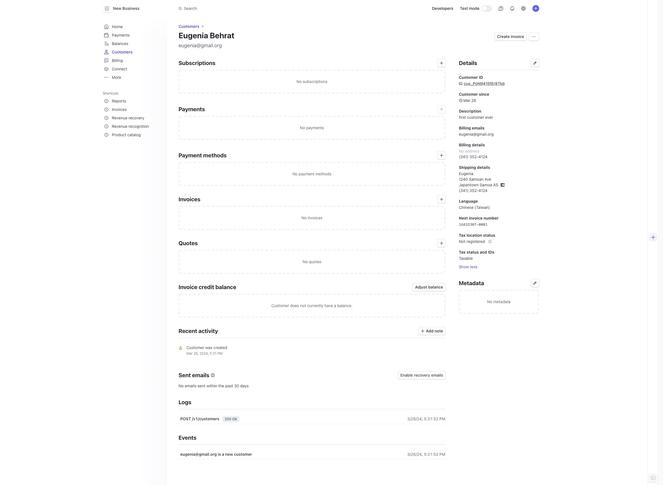 Task type: describe. For each thing, give the bounding box(es) containing it.
as image
[[501, 183, 505, 187]]

notifications image
[[510, 6, 515, 11]]

Search text field
[[175, 3, 334, 14]]

1 shortcuts element from the top
[[103, 89, 163, 139]]

core navigation links element
[[103, 23, 161, 82]]

settings image
[[521, 6, 526, 11]]



Task type: locate. For each thing, give the bounding box(es) containing it.
None search field
[[175, 3, 334, 14]]

help image
[[499, 6, 503, 11]]

2 shortcuts element from the top
[[103, 97, 161, 139]]

svg image
[[532, 35, 536, 38]]

Test mode checkbox
[[482, 6, 491, 11]]

shortcuts element
[[103, 89, 163, 139], [103, 97, 161, 139]]



Task type: vqa. For each thing, say whether or not it's contained in the screenshot.
bottom Add
no



